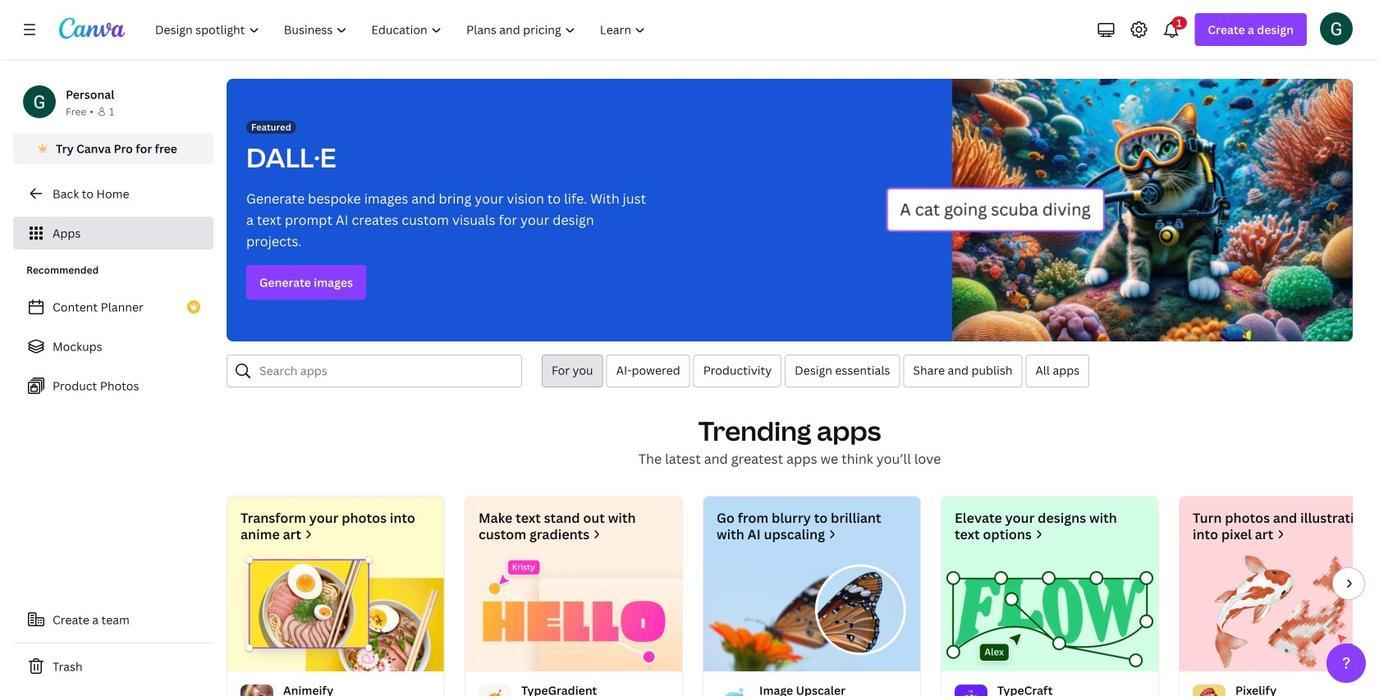 Task type: vqa. For each thing, say whether or not it's contained in the screenshot.
"Input Field To Search For Apps" search field
yes



Task type: describe. For each thing, give the bounding box(es) containing it.
image upscaler image
[[704, 556, 921, 672]]

top level navigation element
[[145, 13, 660, 46]]

pixelify image
[[1180, 556, 1380, 672]]

an image with a cursor next to a text box containing the prompt "a cat going scuba diving" to generate an image. the generated image of a cat doing scuba diving is behind the text box. image
[[886, 79, 1353, 342]]

greg robinson image
[[1320, 12, 1353, 45]]

typecraft image
[[942, 556, 1159, 672]]



Task type: locate. For each thing, give the bounding box(es) containing it.
animeify image
[[227, 556, 444, 672]]

typegradient image
[[466, 556, 682, 672]]

list
[[13, 291, 213, 402]]

Input field to search for apps search field
[[259, 356, 512, 387]]



